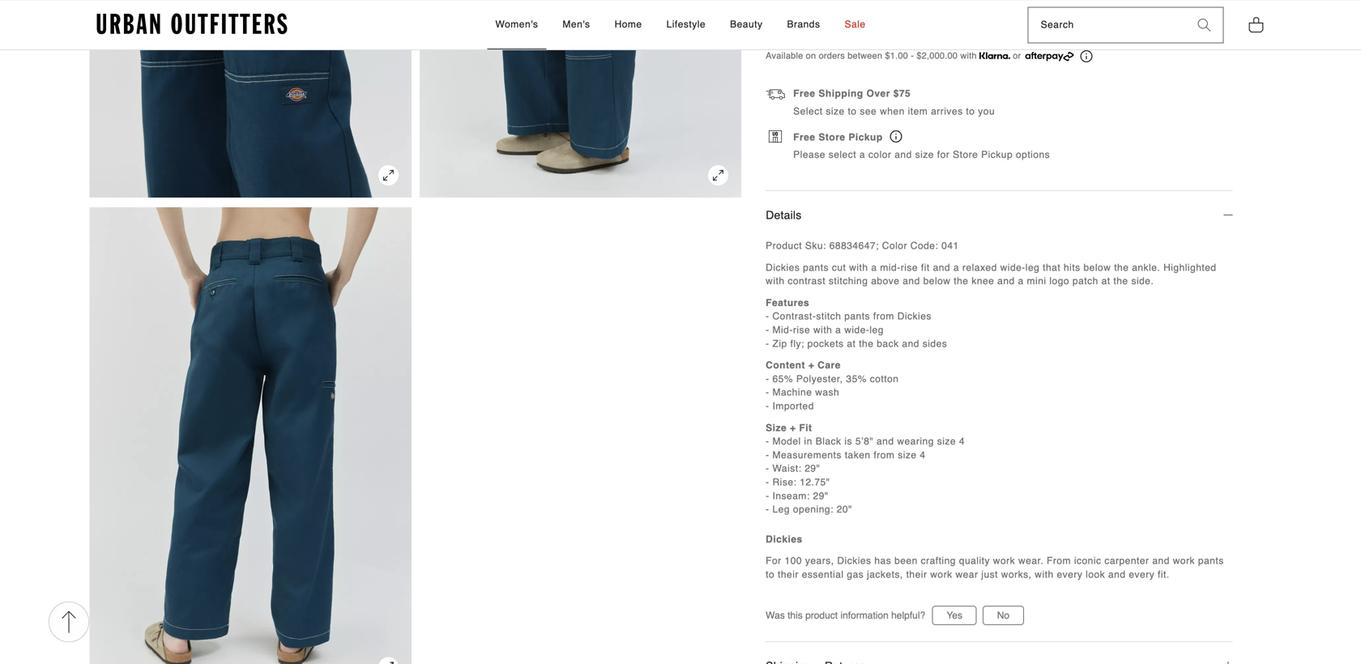 Task type: locate. For each thing, give the bounding box(es) containing it.
rise inside dickies pants cut with a mid-rise fit and a relaxed wide-leg that hits below the ankle. highlighted with contrast stitching above and below the knee and a mini logo patch at the side.
[[901, 262, 918, 273]]

1 vertical spatial pants
[[845, 311, 870, 322]]

rise
[[901, 262, 918, 273], [793, 325, 811, 336]]

1 vertical spatial at
[[847, 338, 856, 350]]

select
[[829, 149, 857, 161]]

afterpay image
[[1026, 52, 1074, 61]]

+ inside content + care - 65% polyester, 35% cotton - machine wash - imported
[[809, 360, 815, 371]]

0 vertical spatial at
[[1102, 276, 1111, 287]]

store pickup image up color
[[890, 131, 902, 143]]

work
[[993, 556, 1016, 567], [1173, 556, 1195, 567], [931, 569, 953, 581]]

measurements
[[773, 450, 842, 461]]

jackets,
[[867, 569, 903, 581]]

+ up polyester,
[[809, 360, 815, 371]]

fit
[[921, 262, 930, 273]]

for
[[937, 149, 950, 161]]

their
[[778, 569, 799, 581], [907, 569, 927, 581]]

their down been at right
[[907, 569, 927, 581]]

wide-
[[1001, 262, 1026, 273], [845, 325, 870, 336]]

2 store pickup image from the left
[[890, 131, 902, 143]]

every down carpenter
[[1129, 569, 1155, 581]]

1 vertical spatial free
[[794, 132, 816, 143]]

1 store pickup image from the left
[[769, 131, 782, 143]]

information
[[841, 610, 889, 622]]

with down 'wear.'
[[1035, 569, 1054, 581]]

leg inside dickies pants cut with a mid-rise fit and a relaxed wide-leg that hits below the ankle. highlighted with contrast stitching above and below the knee and a mini logo patch at the side.
[[1026, 262, 1040, 273]]

0 horizontal spatial +
[[790, 423, 796, 434]]

work up works,
[[993, 556, 1016, 567]]

0 vertical spatial rise
[[901, 262, 918, 273]]

1 vertical spatial leg
[[870, 325, 884, 336]]

and right color
[[895, 149, 912, 161]]

at right patch
[[1102, 276, 1111, 287]]

1 horizontal spatial their
[[907, 569, 927, 581]]

main navigation element
[[350, 1, 1012, 49]]

care
[[818, 360, 841, 371]]

work right carpenter
[[1173, 556, 1195, 567]]

+ for content
[[809, 360, 815, 371]]

0 horizontal spatial below
[[924, 276, 951, 287]]

1 horizontal spatial rise
[[901, 262, 918, 273]]

100
[[785, 556, 802, 567]]

every down "from"
[[1057, 569, 1083, 581]]

29" down the 12.75"
[[813, 491, 829, 502]]

mid-
[[773, 325, 793, 336]]

pickup
[[849, 132, 883, 143], [982, 149, 1013, 161]]

dickies inside for 100 years, dickies has been crafting quality work wear. from iconic carpenter and work pants to their essential gas jackets, their work wear just works, with every look and every fit.
[[837, 556, 872, 567]]

pants inside dickies pants cut with a mid-rise fit and a relaxed wide-leg that hits below the ankle. highlighted with contrast stitching above and below the knee and a mini logo patch at the side.
[[803, 262, 829, 273]]

+ left fit
[[790, 423, 796, 434]]

free up the select
[[794, 88, 816, 99]]

dickies up gas
[[837, 556, 872, 567]]

knee
[[972, 276, 995, 287]]

brands
[[787, 19, 821, 30]]

and
[[895, 149, 912, 161], [933, 262, 951, 273], [903, 276, 920, 287], [998, 276, 1015, 287], [902, 338, 920, 350], [877, 436, 894, 448], [1153, 556, 1170, 567], [1109, 569, 1126, 581]]

0 horizontal spatial every
[[1057, 569, 1083, 581]]

work down crafting
[[931, 569, 953, 581]]

0 vertical spatial leg
[[1026, 262, 1040, 273]]

machine
[[773, 387, 812, 399]]

look
[[1086, 569, 1106, 581]]

for 100 years, dickies has been crafting quality work wear. from iconic carpenter and work pants to their essential gas jackets, their work wear just works, with every look and every fit.
[[766, 556, 1224, 581]]

dickies down the "product"
[[766, 262, 800, 273]]

29"
[[805, 463, 820, 475], [813, 491, 829, 502]]

2 free from the top
[[794, 132, 816, 143]]

store up select
[[819, 132, 846, 143]]

at right pockets
[[847, 338, 856, 350]]

pockets
[[808, 338, 844, 350]]

and right the back
[[902, 338, 920, 350]]

and right the fit
[[933, 262, 951, 273]]

from
[[1047, 556, 1071, 567]]

2 horizontal spatial pants
[[1199, 556, 1224, 567]]

patch
[[1073, 276, 1099, 287]]

the
[[1114, 262, 1129, 273], [954, 276, 969, 287], [1114, 276, 1129, 287], [859, 338, 874, 350]]

and right knee
[[998, 276, 1015, 287]]

and up fit.
[[1153, 556, 1170, 567]]

brands link
[[779, 1, 829, 49]]

the left the ankle.
[[1114, 262, 1129, 273]]

size down wearing
[[898, 450, 917, 461]]

dickies seamed trouser pant #3 image
[[420, 0, 742, 198]]

wide- inside features - contrast-stitch pants from dickies - mid-rise with a wide-leg - zip fly; pockets at the back and sides
[[845, 325, 870, 336]]

and inside features - contrast-stitch pants from dickies - mid-rise with a wide-leg - zip fly; pockets at the back and sides
[[902, 338, 920, 350]]

$1.00
[[885, 51, 908, 61]]

0 horizontal spatial at
[[847, 338, 856, 350]]

from right taken
[[874, 450, 895, 461]]

home link
[[607, 1, 650, 49]]

zoom in image for dickies seamed trouser pant #4 image
[[378, 658, 399, 665]]

0 vertical spatial free
[[794, 88, 816, 99]]

no
[[997, 610, 1010, 622]]

store pickup image down shipping options image
[[769, 131, 782, 143]]

+ inside size + fit - model in black is 5'8" and wearing size 4 - measurements taken from size 4 - waist: 29" - rise: 12.75" - inseam: 29" - leg opening: 20"
[[790, 423, 796, 434]]

1 horizontal spatial store pickup image
[[890, 131, 902, 143]]

store pickup image
[[769, 131, 782, 143], [890, 131, 902, 143]]

zoom in image for dickies seamed trouser pant #2 image
[[378, 165, 399, 186]]

add to wish list
[[766, 21, 843, 33]]

4 right wearing
[[959, 436, 965, 448]]

their down 100
[[778, 569, 799, 581]]

1 horizontal spatial every
[[1129, 569, 1155, 581]]

dickies up sides
[[898, 311, 932, 322]]

rise:
[[773, 477, 797, 488]]

was
[[766, 610, 785, 622]]

dickies up 100
[[766, 534, 803, 545]]

zoom in image
[[378, 165, 399, 186], [378, 658, 399, 665]]

1 horizontal spatial at
[[1102, 276, 1111, 287]]

1 vertical spatial pickup
[[982, 149, 1013, 161]]

0 vertical spatial 29"
[[805, 463, 820, 475]]

free inside free shipping over $75 select size to see when item arrives to you
[[794, 88, 816, 99]]

side.
[[1132, 276, 1154, 287]]

0 horizontal spatial 4
[[920, 450, 926, 461]]

0 horizontal spatial leg
[[870, 325, 884, 336]]

details
[[766, 209, 802, 222]]

wide- inside dickies pants cut with a mid-rise fit and a relaxed wide-leg that hits below the ankle. highlighted with contrast stitching above and below the knee and a mini logo patch at the side.
[[1001, 262, 1026, 273]]

2 vertical spatial pants
[[1199, 556, 1224, 567]]

a left mini
[[1018, 276, 1024, 287]]

1 vertical spatial store
[[953, 149, 978, 161]]

wearing
[[897, 436, 934, 448]]

0 vertical spatial below
[[1084, 262, 1111, 273]]

None search field
[[1029, 7, 1186, 42]]

my shopping bag image
[[1248, 15, 1265, 33]]

4
[[959, 436, 965, 448], [920, 450, 926, 461]]

contrast-
[[773, 311, 816, 322]]

available on orders between $1.00 - $2,000.00 with
[[766, 51, 980, 61]]

waist:
[[773, 463, 802, 475]]

1 horizontal spatial store
[[953, 149, 978, 161]]

0 horizontal spatial rise
[[793, 325, 811, 336]]

klarna image
[[980, 52, 1011, 59]]

0 horizontal spatial pants
[[803, 262, 829, 273]]

for
[[766, 556, 782, 567]]

gas
[[847, 569, 864, 581]]

with left klarna image
[[961, 51, 977, 61]]

0 vertical spatial wide-
[[1001, 262, 1026, 273]]

from inside features - contrast-stitch pants from dickies - mid-rise with a wide-leg - zip fly; pockets at the back and sides
[[874, 311, 895, 322]]

0 vertical spatial zoom in image
[[378, 165, 399, 186]]

pants inside features - contrast-stitch pants from dickies - mid-rise with a wide-leg - zip fly; pockets at the back and sides
[[845, 311, 870, 322]]

just
[[982, 569, 998, 581]]

pants inside for 100 years, dickies has been crafting quality work wear. from iconic carpenter and work pants to their essential gas jackets, their work wear just works, with every look and every fit.
[[1199, 556, 1224, 567]]

wash
[[815, 387, 840, 399]]

urban outfitters image
[[97, 13, 287, 35]]

content
[[766, 360, 806, 371]]

features
[[766, 297, 810, 309]]

to left you
[[966, 106, 975, 117]]

pickup left options at top
[[982, 149, 1013, 161]]

1 free from the top
[[794, 88, 816, 99]]

dickies seamed trouser pant #4 image
[[90, 207, 412, 665]]

1 zoom in image from the top
[[378, 165, 399, 186]]

fly;
[[791, 338, 805, 350]]

at inside dickies pants cut with a mid-rise fit and a relaxed wide-leg that hits below the ankle. highlighted with contrast stitching above and below the knee and a mini logo patch at the side.
[[1102, 276, 1111, 287]]

and right "above"
[[903, 276, 920, 287]]

1 vertical spatial wide-
[[845, 325, 870, 336]]

1 vertical spatial rise
[[793, 325, 811, 336]]

is
[[845, 436, 853, 448]]

0 vertical spatial from
[[874, 311, 895, 322]]

1 vertical spatial from
[[874, 450, 895, 461]]

1 vertical spatial +
[[790, 423, 796, 434]]

leg up mini
[[1026, 262, 1040, 273]]

0 horizontal spatial work
[[931, 569, 953, 581]]

has
[[875, 556, 892, 567]]

shipping options image
[[766, 87, 785, 107]]

4 down wearing
[[920, 450, 926, 461]]

0 vertical spatial 4
[[959, 436, 965, 448]]

please
[[794, 149, 826, 161]]

leg up the back
[[870, 325, 884, 336]]

free for free store pickup
[[794, 132, 816, 143]]

dickies seamed trouser pant #2 image
[[90, 0, 412, 198]]

with
[[961, 51, 977, 61], [849, 262, 868, 273], [766, 276, 785, 287], [814, 325, 833, 336], [1035, 569, 1054, 581]]

when
[[880, 106, 905, 117]]

below down the fit
[[924, 276, 951, 287]]

1 every from the left
[[1057, 569, 1083, 581]]

mini
[[1027, 276, 1047, 287]]

store right for
[[953, 149, 978, 161]]

1 horizontal spatial pants
[[845, 311, 870, 322]]

and inside size + fit - model in black is 5'8" and wearing size 4 - measurements taken from size 4 - waist: 29" - rise: 12.75" - inseam: 29" - leg opening: 20"
[[877, 436, 894, 448]]

store
[[819, 132, 846, 143], [953, 149, 978, 161]]

2 zoom in image from the top
[[378, 658, 399, 665]]

+ for size
[[790, 423, 796, 434]]

imported
[[773, 401, 814, 412]]

rise left the fit
[[901, 262, 918, 273]]

1 horizontal spatial leg
[[1026, 262, 1040, 273]]

ankle.
[[1132, 262, 1161, 273]]

wish
[[800, 21, 823, 33]]

a down '041'
[[954, 262, 960, 273]]

hits
[[1064, 262, 1081, 273]]

$2,000.00
[[917, 51, 958, 61]]

from up the back
[[874, 311, 895, 322]]

size down "shipping"
[[826, 106, 845, 117]]

with up pockets
[[814, 325, 833, 336]]

0 vertical spatial +
[[809, 360, 815, 371]]

2 horizontal spatial work
[[1173, 556, 1195, 567]]

1 horizontal spatial pickup
[[982, 149, 1013, 161]]

select
[[794, 106, 823, 117]]

0 horizontal spatial their
[[778, 569, 799, 581]]

free up please
[[794, 132, 816, 143]]

product sku: 68834647; color code: 041
[[766, 240, 959, 252]]

0 vertical spatial pants
[[803, 262, 829, 273]]

0 horizontal spatial store pickup image
[[769, 131, 782, 143]]

size
[[826, 106, 845, 117], [915, 149, 934, 161], [937, 436, 956, 448], [898, 450, 917, 461]]

size right wearing
[[937, 436, 956, 448]]

free shipping over $75 select size to see when item arrives to you
[[794, 88, 995, 117]]

35%
[[846, 374, 867, 385]]

from
[[874, 311, 895, 322], [874, 450, 895, 461]]

29" up the 12.75"
[[805, 463, 820, 475]]

0 horizontal spatial wide-
[[845, 325, 870, 336]]

a down stitch
[[836, 325, 842, 336]]

to down for
[[766, 569, 775, 581]]

sides
[[923, 338, 948, 350]]

1 vertical spatial 4
[[920, 450, 926, 461]]

1 horizontal spatial wide-
[[1001, 262, 1026, 273]]

below up patch
[[1084, 262, 1111, 273]]

rise inside features - contrast-stitch pants from dickies - mid-rise with a wide-leg - zip fly; pockets at the back and sides
[[793, 325, 811, 336]]

the left the back
[[859, 338, 874, 350]]

with inside for 100 years, dickies has been crafting quality work wear. from iconic carpenter and work pants to their essential gas jackets, their work wear just works, with every look and every fit.
[[1035, 569, 1054, 581]]

pickup up color
[[849, 132, 883, 143]]

0 horizontal spatial store
[[819, 132, 846, 143]]

1 horizontal spatial +
[[809, 360, 815, 371]]

the inside features - contrast-stitch pants from dickies - mid-rise with a wide-leg - zip fly; pockets at the back and sides
[[859, 338, 874, 350]]

rise up fly;
[[793, 325, 811, 336]]

1 vertical spatial zoom in image
[[378, 658, 399, 665]]

and right 5'8"
[[877, 436, 894, 448]]

0 horizontal spatial pickup
[[849, 132, 883, 143]]

you
[[978, 106, 995, 117]]

add to wish list button
[[766, 21, 843, 33]]



Task type: vqa. For each thing, say whether or not it's contained in the screenshot.
Model
yes



Task type: describe. For each thing, give the bounding box(es) containing it.
2 their from the left
[[907, 569, 927, 581]]

1 horizontal spatial below
[[1084, 262, 1111, 273]]

orders
[[819, 51, 845, 61]]

polyester,
[[797, 374, 843, 385]]

helpful?
[[892, 610, 926, 622]]

at inside features - contrast-stitch pants from dickies - mid-rise with a wide-leg - zip fly; pockets at the back and sides
[[847, 338, 856, 350]]

a inside features - contrast-stitch pants from dickies - mid-rise with a wide-leg - zip fly; pockets at the back and sides
[[836, 325, 842, 336]]

041
[[942, 240, 959, 252]]

see
[[860, 106, 877, 117]]

fit
[[799, 423, 812, 434]]

details button
[[766, 191, 1233, 240]]

to inside for 100 years, dickies has been crafting quality work wear. from iconic carpenter and work pants to their essential gas jackets, their work wear just works, with every look and every fit.
[[766, 569, 775, 581]]

mid-
[[880, 262, 901, 273]]

women's
[[496, 19, 538, 30]]

available
[[766, 51, 803, 61]]

code:
[[911, 240, 939, 252]]

65%
[[773, 374, 793, 385]]

beauty
[[730, 19, 763, 30]]

lifestyle link
[[659, 1, 714, 49]]

leg
[[773, 504, 790, 516]]

item
[[908, 106, 928, 117]]

with up stitching
[[849, 262, 868, 273]]

5'8"
[[856, 436, 874, 448]]

beauty link
[[722, 1, 771, 49]]

color
[[869, 149, 892, 161]]

leg inside features - contrast-stitch pants from dickies - mid-rise with a wide-leg - zip fly; pockets at the back and sides
[[870, 325, 884, 336]]

crafting
[[921, 556, 956, 567]]

dickies inside features - contrast-stitch pants from dickies - mid-rise with a wide-leg - zip fly; pockets at the back and sides
[[898, 311, 932, 322]]

women's link
[[487, 1, 547, 49]]

lifestyle
[[667, 19, 706, 30]]

size
[[766, 423, 787, 434]]

the left side.
[[1114, 276, 1129, 287]]

1 horizontal spatial work
[[993, 556, 1016, 567]]

a left mid-
[[872, 262, 877, 273]]

over
[[867, 88, 891, 99]]

0 vertical spatial pickup
[[849, 132, 883, 143]]

relaxed
[[963, 262, 997, 273]]

zoom in image
[[708, 165, 729, 186]]

or
[[1013, 51, 1021, 61]]

Search text field
[[1029, 7, 1186, 42]]

1 their from the left
[[778, 569, 799, 581]]

wear
[[956, 569, 979, 581]]

sale link
[[837, 1, 874, 49]]

fit.
[[1158, 569, 1170, 581]]

68834647;
[[830, 240, 879, 252]]

to right add
[[788, 21, 797, 33]]

with inside features - contrast-stitch pants from dickies - mid-rise with a wide-leg - zip fly; pockets at the back and sides
[[814, 325, 833, 336]]

to left see
[[848, 106, 857, 117]]

in
[[804, 436, 813, 448]]

wear.
[[1019, 556, 1044, 567]]

1 vertical spatial below
[[924, 276, 951, 287]]

product
[[766, 240, 802, 252]]

dickies inside dickies pants cut with a mid-rise fit and a relaxed wide-leg that hits below the ankle. highlighted with contrast stitching above and below the knee and a mini logo patch at the side.
[[766, 262, 800, 273]]

contrast
[[788, 276, 826, 287]]

this
[[788, 610, 803, 622]]

size + fit - model in black is 5'8" and wearing size 4 - measurements taken from size 4 - waist: 29" - rise: 12.75" - inseam: 29" - leg opening: 20"
[[766, 423, 965, 516]]

the left knee
[[954, 276, 969, 287]]

cotton
[[870, 374, 899, 385]]

search image
[[1198, 18, 1211, 31]]

from inside size + fit - model in black is 5'8" and wearing size 4 - measurements taken from size 4 - waist: 29" - rise: 12.75" - inseam: 29" - leg opening: 20"
[[874, 450, 895, 461]]

12.75"
[[800, 477, 830, 488]]

please select a color and size for store pickup options
[[794, 149, 1050, 161]]

size left for
[[915, 149, 934, 161]]

sku:
[[805, 240, 827, 252]]

dickies pants cut with a mid-rise fit and a relaxed wide-leg that hits below the ankle. highlighted with contrast stitching above and below the knee and a mini logo patch at the side.
[[766, 262, 1217, 287]]

store pickup image
[[769, 131, 782, 143]]

0 vertical spatial store
[[819, 132, 846, 143]]

1 horizontal spatial 4
[[959, 436, 965, 448]]

yes
[[947, 610, 963, 622]]

or button
[[980, 49, 1093, 63]]

highlighted
[[1164, 262, 1217, 273]]

men's
[[563, 19, 590, 30]]

zip
[[773, 338, 787, 350]]

color
[[882, 240, 908, 252]]

free for free shipping over $75 select size to see when item arrives to you
[[794, 88, 816, 99]]

free store pickup
[[794, 132, 886, 143]]

list
[[826, 21, 843, 33]]

a left color
[[860, 149, 866, 161]]

iconic
[[1074, 556, 1102, 567]]

was this product information helpful?
[[766, 610, 926, 622]]

1 vertical spatial 29"
[[813, 491, 829, 502]]

$75
[[894, 88, 911, 99]]

features - contrast-stitch pants from dickies - mid-rise with a wide-leg - zip fly; pockets at the back and sides
[[766, 297, 948, 350]]

above
[[871, 276, 900, 287]]

works,
[[1002, 569, 1032, 581]]

arrives
[[931, 106, 963, 117]]

stitching
[[829, 276, 868, 287]]

options
[[1016, 149, 1050, 161]]

content + care - 65% polyester, 35% cotton - machine wash - imported
[[766, 360, 899, 412]]

add
[[766, 21, 785, 33]]

20"
[[837, 504, 852, 516]]

sale
[[845, 19, 866, 30]]

men's link
[[555, 1, 599, 49]]

and down carpenter
[[1109, 569, 1126, 581]]

years,
[[805, 556, 834, 567]]

stitch
[[816, 311, 842, 322]]

product
[[806, 610, 838, 622]]

model
[[773, 436, 801, 448]]

cut
[[832, 262, 846, 273]]

taken
[[845, 450, 871, 461]]

with up features on the top of page
[[766, 276, 785, 287]]

opening:
[[793, 504, 834, 516]]

that
[[1043, 262, 1061, 273]]

between
[[848, 51, 883, 61]]

no button
[[983, 606, 1024, 626]]

inseam:
[[773, 491, 810, 502]]

logo
[[1050, 276, 1070, 287]]

size inside free shipping over $75 select size to see when item arrives to you
[[826, 106, 845, 117]]

2 every from the left
[[1129, 569, 1155, 581]]



